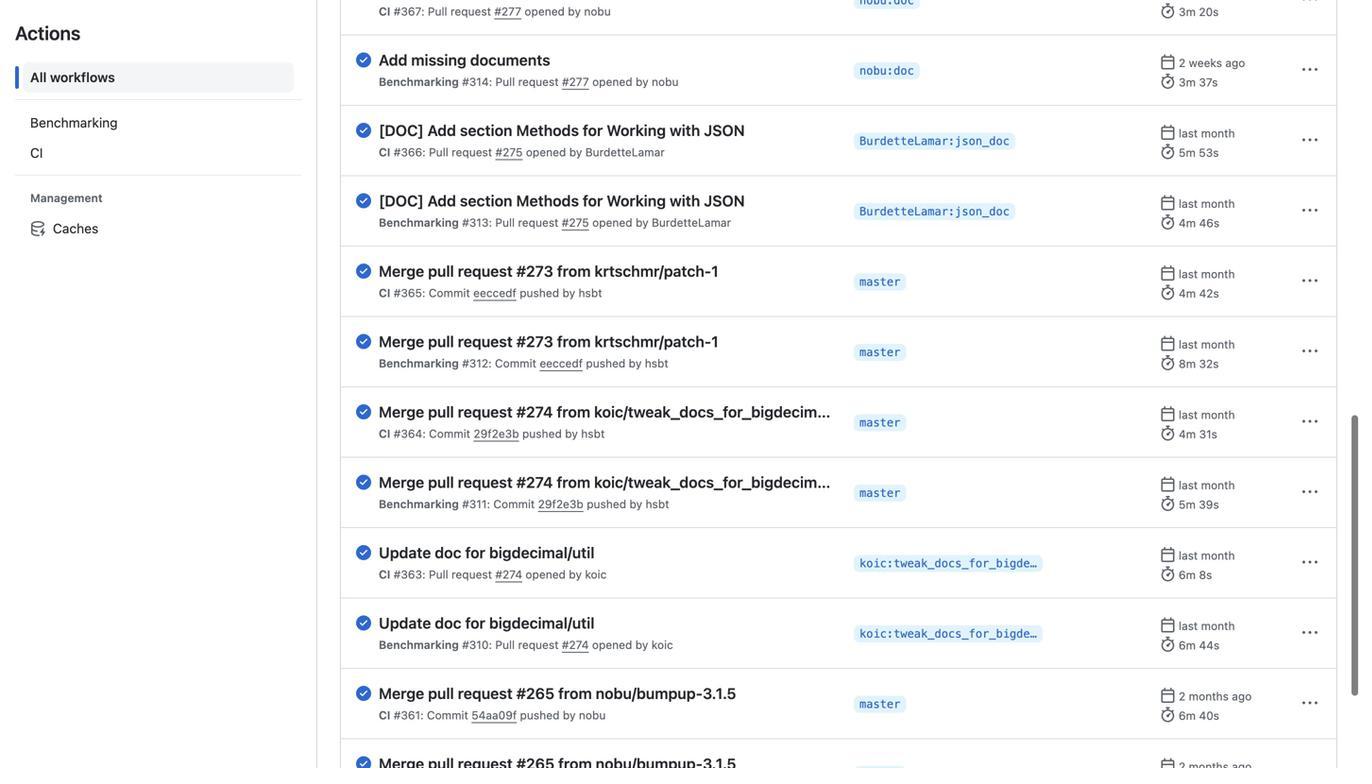 Task type: locate. For each thing, give the bounding box(es) containing it.
month up the "46s"
[[1202, 197, 1236, 210]]

last for update doc for bigdecimal/util benchmarking #310: pull request #274 opened             by koic
[[1179, 619, 1199, 633]]

5m
[[1179, 146, 1196, 159], [1179, 498, 1196, 511]]

0 vertical spatial #277
[[495, 5, 522, 18]]

krtschmr/patch- inside merge pull request #273 from krtschmr/patch-1 benchmarking #312: commit eeccedf pushed             by hsbt
[[595, 333, 712, 351]]

6m 40s
[[1179, 709, 1220, 722]]

1 vertical spatial bigdecimal/util
[[489, 614, 595, 632]]

krtschmr/patch-
[[595, 262, 712, 280], [595, 333, 712, 351]]

6 calendar image from the top
[[1161, 688, 1176, 703]]

1 vertical spatial json
[[704, 192, 745, 210]]

3 4m from the top
[[1179, 428, 1197, 441]]

month up '8s'
[[1202, 549, 1236, 562]]

koic inside update doc for bigdecimal/util benchmarking #310: pull request #274 opened             by koic
[[652, 638, 674, 652]]

merge pull request #265 from nobu/bumpup-3.1.5 link
[[379, 684, 839, 703]]

29f2e3b link right #311:
[[538, 498, 584, 511]]

commit for merge pull request #273 from krtschmr/patch-1 ci #365: commit eeccedf pushed             by hsbt
[[429, 286, 470, 300]]

from down merge pull request #274 from koic/tweak_docs_for_bigdecimal_util ci #364: commit 29f2e3b pushed             by hsbt
[[557, 473, 591, 491]]

4 show options image from the top
[[1303, 203, 1318, 218]]

1 vertical spatial #275
[[562, 216, 589, 229]]

add inside [doc] add section methods for working with json ci #366: pull request #275 opened             by burdettelamar
[[428, 121, 456, 139]]

#274 down merge pull request #273 from krtschmr/patch-1 benchmarking #312: commit eeccedf pushed             by hsbt
[[517, 403, 553, 421]]

hsbt inside merge pull request #274 from koic/tweak_docs_for_bigdecimal_util benchmarking #311: commit 29f2e3b pushed             by hsbt
[[646, 498, 670, 511]]

0 vertical spatial update doc for bigdecimal/util link
[[379, 543, 839, 562]]

1 show options image from the top
[[1303, 485, 1318, 500]]

0 vertical spatial #275 link
[[496, 146, 523, 159]]

29f2e3b right #311:
[[538, 498, 584, 511]]

2 run duration image from the top
[[1161, 144, 1176, 159]]

[doc] inside [doc] add section methods for working with json ci #366: pull request #275 opened             by burdettelamar
[[379, 121, 424, 139]]

merge up #361:
[[379, 685, 424, 703]]

29f2e3b inside merge pull request #274 from koic/tweak_docs_for_bigdecimal_util benchmarking #311: commit 29f2e3b pushed             by hsbt
[[538, 498, 584, 511]]

merge pull request #274 from koic/tweak_docs_for_bigdecimal_util link
[[379, 403, 861, 421], [379, 473, 861, 492]]

hsbt link for merge pull request #274 from koic/tweak_docs_for_bigdecimal_util ci #364: commit 29f2e3b pushed             by hsbt
[[581, 427, 605, 440]]

eeccedf
[[474, 286, 517, 300], [540, 357, 583, 370]]

doc inside update doc for bigdecimal/util benchmarking #310: pull request #274 opened             by koic
[[435, 614, 462, 632]]

7 last month from the top
[[1179, 549, 1236, 562]]

1 [doc] from the top
[[379, 121, 424, 139]]

6m left 44s
[[1179, 639, 1197, 652]]

last month up 31s
[[1179, 408, 1236, 421]]

pushed
[[520, 286, 560, 300], [586, 357, 626, 370], [523, 427, 562, 440], [587, 498, 627, 511], [520, 709, 560, 722]]

1 horizontal spatial eeccedf link
[[540, 357, 583, 370]]

3 completed successfully image from the top
[[356, 475, 371, 490]]

methods
[[516, 121, 579, 139], [516, 192, 579, 210]]

pull inside update doc for bigdecimal/util ci #363: pull request #274 opened             by koic
[[429, 568, 449, 581]]

methods down [doc] add section methods for working with json ci #366: pull request #275 opened             by burdettelamar
[[516, 192, 579, 210]]

burdettelamar inside [doc] add section methods for working with json ci #366: pull request #275 opened             by burdettelamar
[[586, 146, 665, 159]]

5 run duration image from the top
[[1161, 637, 1176, 652]]

1 vertical spatial 29f2e3b link
[[538, 498, 584, 511]]

29f2e3b for merge pull request #274 from koic/tweak_docs_for_bigdecimal_util benchmarking #311: commit 29f2e3b pushed             by hsbt
[[538, 498, 584, 511]]

0 vertical spatial merge pull request #273 from krtschmr/patch-1 link
[[379, 262, 839, 281]]

1 bigdecimal/util from the top
[[489, 544, 595, 562]]

1 horizontal spatial eeccedf
[[540, 357, 583, 370]]

burdettelamar:json_doc link for [doc] add section methods for working with json benchmarking #313: pull request #275 opened             by burdettelamar
[[854, 203, 1016, 220]]

0 horizontal spatial eeccedf
[[474, 286, 517, 300]]

month for merge pull request #273 from krtschmr/patch-1 benchmarking #312: commit eeccedf pushed             by hsbt
[[1202, 338, 1236, 351]]

29f2e3b
[[474, 427, 519, 440], [538, 498, 584, 511]]

1 inside merge pull request #273 from krtschmr/patch-1 ci #365: commit eeccedf pushed             by hsbt
[[712, 262, 719, 280]]

1 doc from the top
[[435, 544, 462, 562]]

bigdecimal/util for update doc for bigdecimal/util benchmarking #310: pull request #274 opened             by koic
[[489, 614, 595, 632]]

3m for 3m 37s
[[1179, 76, 1196, 89]]

request inside update doc for bigdecimal/util ci #363: pull request #274 opened             by koic
[[452, 568, 492, 581]]

2 run duration image from the top
[[1161, 215, 1176, 230]]

1 vertical spatial burdettelamar
[[652, 216, 732, 229]]

month up 32s on the top
[[1202, 338, 1236, 351]]

by inside merge pull request #274 from koic/tweak_docs_for_bigdecimal_util ci #364: commit 29f2e3b pushed             by hsbt
[[565, 427, 578, 440]]

all
[[30, 69, 47, 85]]

0 vertical spatial koic/tweak_docs_for_bigdecimal_util
[[594, 403, 861, 421]]

commit inside merge pull request #265 from nobu/bumpup-3.1.5 ci #361: commit 54aa09f pushed             by nobu
[[427, 709, 469, 722]]

pushed up merge pull request #274 from koic/tweak_docs_for_bigdecimal_util ci #364: commit 29f2e3b pushed             by hsbt
[[586, 357, 626, 370]]

1 calendar image from the top
[[1161, 54, 1176, 69]]

last up 5m 39s
[[1179, 479, 1199, 492]]

last up 4m 31s
[[1179, 408, 1199, 421]]

4 completed successfully image from the top
[[356, 404, 371, 420]]

update doc for bigdecimal/util benchmarking #310: pull request #274 opened             by koic
[[379, 614, 674, 652]]

0 horizontal spatial #277 link
[[495, 5, 522, 18]]

benchmarking down all workflows
[[30, 115, 118, 130]]

6 show options image from the top
[[1303, 344, 1318, 359]]

show options image for add missing documents benchmarking #314: pull request #277 opened             by nobu
[[1303, 62, 1318, 77]]

with
[[670, 121, 701, 139], [670, 192, 701, 210]]

master link for merge pull request #273 from krtschmr/patch-1 ci #365: commit eeccedf pushed             by hsbt
[[854, 273, 907, 290]]

4 master from the top
[[860, 486, 901, 500]]

completed successfully image for [doc] add section methods for working with json
[[356, 193, 371, 208]]

hsbt up merge pull request #273 from krtschmr/patch-1 benchmarking #312: commit eeccedf pushed             by hsbt
[[579, 286, 603, 300]]

from for merge pull request #273 from krtschmr/patch-1 ci #365: commit eeccedf pushed             by hsbt
[[557, 262, 591, 280]]

1 update from the top
[[379, 544, 431, 562]]

1 vertical spatial section
[[460, 192, 513, 210]]

pull right #363:
[[429, 568, 449, 581]]

pull right #367: in the top left of the page
[[428, 5, 448, 18]]

working
[[607, 121, 666, 139], [607, 192, 666, 210]]

8 last month from the top
[[1179, 619, 1236, 633]]

pull inside merge pull request #274 from koic/tweak_docs_for_bigdecimal_util ci #364: commit 29f2e3b pushed             by hsbt
[[428, 403, 454, 421]]

burdettelamar:json_doc link
[[854, 133, 1016, 150], [854, 203, 1016, 220]]

from down "[doc] add section methods for working with json benchmarking #313: pull request #275 opened             by burdettelamar"
[[557, 262, 591, 280]]

month
[[1202, 127, 1236, 140], [1202, 197, 1236, 210], [1202, 267, 1236, 281], [1202, 338, 1236, 351], [1202, 408, 1236, 421], [1202, 479, 1236, 492], [1202, 549, 1236, 562], [1202, 619, 1236, 633]]

4 last month from the top
[[1179, 338, 1236, 351]]

merge pull request #265 from nobu/bumpup-3.1.5 ci #361: commit 54aa09f pushed             by nobu
[[379, 685, 737, 722]]

run duration image left 4m 46s
[[1161, 215, 1176, 230]]

1 run duration image from the top
[[1161, 3, 1176, 18]]

#363:
[[394, 568, 426, 581]]

benchmarking inside "[doc] add section methods for working with json benchmarking #313: pull request #275 opened             by burdettelamar"
[[379, 216, 459, 229]]

0 vertical spatial burdettelamar
[[586, 146, 665, 159]]

merge pull request #274 from koic/tweak_docs_for_bigdecimal_util link for merge pull request #274 from koic/tweak_docs_for_bigdecimal_util ci #364: commit 29f2e3b pushed             by hsbt
[[379, 403, 861, 421]]

2 last month from the top
[[1179, 197, 1236, 210]]

koic:tweak_docs_for_bigdecimal_util for update doc for bigdecimal/util ci #363: pull request #274 opened             by koic
[[860, 557, 1099, 570]]

1 vertical spatial working
[[607, 192, 666, 210]]

bigdecimal/util
[[489, 544, 595, 562], [489, 614, 595, 632]]

1 horizontal spatial koic link
[[652, 638, 674, 652]]

run duration image for working
[[1161, 215, 1176, 230]]

#273 inside merge pull request #273 from krtschmr/patch-1 benchmarking #312: commit eeccedf pushed             by hsbt
[[517, 333, 554, 351]]

5 calendar image from the top
[[1161, 547, 1176, 562]]

methods inside "[doc] add section methods for working with json benchmarking #313: pull request #275 opened             by burdettelamar"
[[516, 192, 579, 210]]

1 koic:tweak_docs_for_bigdecimal_util from the top
[[860, 557, 1099, 570]]

nobu/bumpup-
[[596, 685, 703, 703]]

request inside merge pull request #273 from krtschmr/patch-1 benchmarking #312: commit eeccedf pushed             by hsbt
[[458, 333, 513, 351]]

benchmarking
[[379, 75, 459, 88], [30, 115, 118, 130], [379, 216, 459, 229], [379, 357, 459, 370], [379, 498, 459, 511], [379, 638, 459, 652]]

#275 link
[[496, 146, 523, 159], [562, 216, 589, 229]]

with for [doc] add section methods for working with json ci #366: pull request #275 opened             by burdettelamar
[[670, 121, 701, 139]]

doc for update doc for bigdecimal/util ci #363: pull request #274 opened             by koic
[[435, 544, 462, 562]]

calendar image for [doc] add section methods for working with json ci #366: pull request #275 opened             by burdettelamar
[[1161, 125, 1176, 140]]

from for merge pull request #265 from nobu/bumpup-3.1.5 ci #361: commit 54aa09f pushed             by nobu
[[559, 685, 592, 703]]

4m
[[1179, 216, 1197, 230], [1179, 287, 1197, 300], [1179, 428, 1197, 441]]

pull inside merge pull request #273 from krtschmr/patch-1 ci #365: commit eeccedf pushed             by hsbt
[[428, 262, 454, 280]]

json
[[704, 121, 745, 139], [704, 192, 745, 210]]

1 vertical spatial 5m
[[1179, 498, 1196, 511]]

1 vertical spatial eeccedf
[[540, 357, 583, 370]]

2 bigdecimal/util from the top
[[489, 614, 595, 632]]

[doc] for [doc] add section methods for working with json benchmarking #313: pull request #275 opened             by burdettelamar
[[379, 192, 424, 210]]

burdettelamar:json_doc for [doc] add section methods for working with json ci #366: pull request #275 opened             by burdettelamar
[[860, 134, 1010, 148]]

3 last from the top
[[1179, 267, 1199, 281]]

update doc for bigdecimal/util link for update doc for bigdecimal/util ci #363: pull request #274 opened             by koic
[[379, 543, 839, 562]]

last for merge pull request #274 from koic/tweak_docs_for_bigdecimal_util ci #364: commit 29f2e3b pushed             by hsbt
[[1179, 408, 1199, 421]]

0 vertical spatial burdettelamar:json_doc
[[860, 134, 1010, 148]]

calendar image
[[1161, 54, 1176, 69], [1161, 125, 1176, 140], [1161, 195, 1176, 210], [1161, 336, 1176, 351], [1161, 547, 1176, 562], [1161, 688, 1176, 703], [1161, 758, 1176, 768]]

1 vertical spatial krtschmr/patch-
[[595, 333, 712, 351]]

1 vertical spatial burdettelamar:json_doc
[[860, 205, 1010, 218]]

1 vertical spatial #274 link
[[562, 638, 589, 652]]

month up 42s
[[1202, 267, 1236, 281]]

pushed down merge pull request #273 from krtschmr/patch-1 benchmarking #312: commit eeccedf pushed             by hsbt
[[523, 427, 562, 440]]

5m left the 53s at the right top of the page
[[1179, 146, 1196, 159]]

3m left 37s
[[1179, 76, 1196, 89]]

merge pull request #273 from krtschmr/patch-1 link for merge pull request #273 from krtschmr/patch-1 benchmarking #312: commit eeccedf pushed             by hsbt
[[379, 332, 839, 351]]

0 vertical spatial #274 link
[[496, 568, 523, 581]]

5 merge from the top
[[379, 685, 424, 703]]

1 vertical spatial update doc for bigdecimal/util link
[[379, 614, 839, 633]]

2 merge pull request #274 from koic/tweak_docs_for_bigdecimal_util link from the top
[[379, 473, 861, 492]]

merge pull request #274 from koic/tweak_docs_for_bigdecimal_util ci #364: commit 29f2e3b pushed             by hsbt
[[379, 403, 861, 440]]

from for merge pull request #273 from krtschmr/patch-1 benchmarking #312: commit eeccedf pushed             by hsbt
[[557, 333, 591, 351]]

0 horizontal spatial koic
[[585, 568, 607, 581]]

ago
[[1226, 56, 1246, 69], [1233, 690, 1252, 703]]

koic link for update doc for bigdecimal/util benchmarking #310: pull request #274 opened             by koic
[[652, 638, 674, 652]]

1 vertical spatial koic:tweak_docs_for_bigdecimal_util
[[860, 627, 1099, 640]]

koic:tweak_docs_for_bigdecimal_util link for update doc for bigdecimal/util benchmarking #310: pull request #274 opened             by koic
[[854, 625, 1099, 642]]

0 vertical spatial burdettelamar link
[[586, 146, 665, 159]]

2 koic:tweak_docs_for_bigdecimal_util link from the top
[[854, 625, 1099, 642]]

bigdecimal/util up update doc for bigdecimal/util benchmarking #310: pull request #274 opened             by koic on the left of the page
[[489, 544, 595, 562]]

by inside merge pull request #273 from krtschmr/patch-1 benchmarking #312: commit eeccedf pushed             by hsbt
[[629, 357, 642, 370]]

benchmarking left #312:
[[379, 357, 459, 370]]

1 merge pull request #273 from krtschmr/patch-1 link from the top
[[379, 262, 839, 281]]

0 horizontal spatial 29f2e3b
[[474, 427, 519, 440]]

koic:tweak_docs_for_bigdecimal_util link
[[854, 555, 1099, 572], [854, 625, 1099, 642]]

show options image
[[1303, 0, 1318, 7], [1303, 62, 1318, 77], [1303, 133, 1318, 148], [1303, 203, 1318, 218], [1303, 273, 1318, 288], [1303, 344, 1318, 359], [1303, 414, 1318, 429], [1303, 625, 1318, 640]]

1 vertical spatial 6m
[[1179, 639, 1197, 652]]

1 vertical spatial nobu
[[652, 75, 679, 88]]

section down the #314:
[[460, 121, 513, 139]]

2 for request
[[1179, 56, 1186, 69]]

1
[[712, 262, 719, 280], [712, 333, 719, 351]]

29f2e3b link
[[474, 427, 519, 440], [538, 498, 584, 511]]

1 horizontal spatial #277 link
[[562, 75, 589, 88]]

0 vertical spatial eeccedf
[[474, 286, 517, 300]]

calendar image
[[1161, 266, 1176, 281], [1161, 406, 1176, 421], [1161, 477, 1176, 492], [1161, 618, 1176, 633]]

#277 down add missing documents link
[[562, 75, 589, 88]]

2 last from the top
[[1179, 197, 1199, 210]]

last month up the "46s"
[[1179, 197, 1236, 210]]

3 pull from the top
[[428, 403, 454, 421]]

1 vertical spatial koic link
[[652, 638, 674, 652]]

merge down the #365:
[[379, 333, 424, 351]]

#364:
[[394, 427, 426, 440]]

krtschmr/patch- for merge pull request #273 from krtschmr/patch-1 ci #365: commit eeccedf pushed             by hsbt
[[595, 262, 712, 280]]

2 vertical spatial add
[[428, 192, 456, 210]]

koic inside update doc for bigdecimal/util ci #363: pull request #274 opened             by koic
[[585, 568, 607, 581]]

1 vertical spatial koic
[[652, 638, 674, 652]]

7 show options image from the top
[[1303, 414, 1318, 429]]

calendar image for merge pull request #265 from nobu/bumpup-3.1.5 ci #361: commit 54aa09f pushed             by nobu
[[1161, 688, 1176, 703]]

master for merge pull request #274 from koic/tweak_docs_for_bigdecimal_util ci #364: commit 29f2e3b pushed             by hsbt
[[860, 416, 901, 429]]

with inside "[doc] add section methods for working with json benchmarking #313: pull request #275 opened             by burdettelamar"
[[670, 192, 701, 210]]

0 horizontal spatial #274 link
[[496, 568, 523, 581]]

run duration image left '8m'
[[1161, 355, 1176, 370]]

list
[[15, 55, 301, 251]]

2 section from the top
[[460, 192, 513, 210]]

0 vertical spatial bigdecimal/util
[[489, 544, 595, 562]]

#361:
[[394, 709, 424, 722]]

management
[[30, 191, 103, 205]]

1 for merge pull request #273 from krtschmr/patch-1 benchmarking #312: commit eeccedf pushed             by hsbt
[[712, 333, 719, 351]]

hsbt
[[579, 286, 603, 300], [645, 357, 669, 370], [581, 427, 605, 440], [646, 498, 670, 511]]

add inside add missing documents benchmarking #314: pull request #277 opened             by nobu
[[379, 51, 408, 69]]

1 vertical spatial add
[[428, 121, 456, 139]]

pushed for merge pull request #273 from krtschmr/patch-1 ci #365: commit eeccedf pushed             by hsbt
[[520, 286, 560, 300]]

request down #313:
[[458, 262, 513, 280]]

ago for request
[[1226, 56, 1246, 69]]

nobu
[[584, 5, 611, 18], [652, 75, 679, 88], [579, 709, 606, 722]]

request right #366:
[[452, 146, 492, 159]]

8 month from the top
[[1202, 619, 1236, 633]]

master link
[[854, 273, 907, 290], [854, 344, 907, 361], [854, 414, 907, 431], [854, 485, 907, 502], [854, 696, 907, 713]]

2 vertical spatial 4m
[[1179, 428, 1197, 441]]

1 vertical spatial eeccedf link
[[540, 357, 583, 370]]

0 vertical spatial ago
[[1226, 56, 1246, 69]]

1 update doc for bigdecimal/util link from the top
[[379, 543, 839, 562]]

29f2e3b down #312:
[[474, 427, 519, 440]]

nobu link up add missing documents link
[[584, 5, 611, 18]]

master link for merge pull request #273 from krtschmr/patch-1 benchmarking #312: commit eeccedf pushed             by hsbt
[[854, 344, 907, 361]]

eeccedf link for merge pull request #273 from krtschmr/patch-1 ci #365: commit eeccedf pushed             by hsbt
[[474, 286, 517, 300]]

hsbt link up merge pull request #273 from krtschmr/patch-1 benchmarking #312: commit eeccedf pushed             by hsbt
[[579, 286, 603, 300]]

merge inside merge pull request #273 from krtschmr/patch-1 ci #365: commit eeccedf pushed             by hsbt
[[379, 262, 424, 280]]

1 horizontal spatial #277
[[562, 75, 589, 88]]

37s
[[1200, 76, 1219, 89]]

6 last month from the top
[[1179, 479, 1236, 492]]

1 krtschmr/patch- from the top
[[595, 262, 712, 280]]

#366:
[[394, 146, 426, 159]]

merge for merge pull request #273 from krtschmr/patch-1 benchmarking #312: commit eeccedf pushed             by hsbt
[[379, 333, 424, 351]]

run duration image
[[1161, 74, 1176, 89], [1161, 215, 1176, 230], [1161, 355, 1176, 370], [1161, 567, 1176, 582], [1161, 637, 1176, 652], [1161, 707, 1176, 722]]

doc inside update doc for bigdecimal/util ci #363: pull request #274 opened             by koic
[[435, 544, 462, 562]]

month for update doc for bigdecimal/util ci #363: pull request #274 opened             by koic
[[1202, 549, 1236, 562]]

7 last from the top
[[1179, 549, 1199, 562]]

calendar image for merge pull request #273 from krtschmr/patch-1 benchmarking #312: commit eeccedf pushed             by hsbt
[[1161, 336, 1176, 351]]

0 vertical spatial methods
[[516, 121, 579, 139]]

pushed inside merge pull request #274 from koic/tweak_docs_for_bigdecimal_util benchmarking #311: commit 29f2e3b pushed             by hsbt
[[587, 498, 627, 511]]

8 last from the top
[[1179, 619, 1199, 633]]

merge inside merge pull request #274 from koic/tweak_docs_for_bigdecimal_util benchmarking #311: commit 29f2e3b pushed             by hsbt
[[379, 473, 424, 491]]

hsbt link up merge pull request #274 from koic/tweak_docs_for_bigdecimal_util ci #364: commit 29f2e3b pushed             by hsbt
[[645, 357, 669, 370]]

[doc] add section methods for working with json link for [doc] add section methods for working with json benchmarking #313: pull request #275 opened             by burdettelamar
[[379, 191, 839, 210]]

update up #363:
[[379, 544, 431, 562]]

2 master link from the top
[[854, 344, 907, 361]]

eeccedf link up merge pull request #274 from koic/tweak_docs_for_bigdecimal_util ci #364: commit 29f2e3b pushed             by hsbt
[[540, 357, 583, 370]]

bigdecimal/util for update doc for bigdecimal/util ci #363: pull request #274 opened             by koic
[[489, 544, 595, 562]]

1 vertical spatial merge pull request #273 from krtschmr/patch-1 link
[[379, 332, 839, 351]]

1 inside merge pull request #273 from krtschmr/patch-1 benchmarking #312: commit eeccedf pushed             by hsbt
[[712, 333, 719, 351]]

4 calendar image from the top
[[1161, 336, 1176, 351]]

2 [doc] from the top
[[379, 192, 424, 210]]

request up #311:
[[458, 473, 513, 491]]

1 burdettelamar:json_doc from the top
[[860, 134, 1010, 148]]

4 run duration image from the top
[[1161, 426, 1176, 441]]

0 vertical spatial 29f2e3b link
[[474, 427, 519, 440]]

#274
[[517, 403, 553, 421], [517, 473, 553, 491], [496, 568, 523, 581], [562, 638, 589, 652]]

2 left weeks
[[1179, 56, 1186, 69]]

run duration image left 5m 53s on the right
[[1161, 144, 1176, 159]]

#275 link up merge pull request #273 from krtschmr/patch-1 ci #365: commit eeccedf pushed             by hsbt
[[562, 216, 589, 229]]

benchmarking link
[[23, 108, 294, 138]]

request
[[451, 5, 491, 18], [518, 75, 559, 88], [452, 146, 492, 159], [518, 216, 559, 229], [458, 262, 513, 280], [458, 333, 513, 351], [458, 403, 513, 421], [458, 473, 513, 491], [452, 568, 492, 581], [518, 638, 559, 652], [458, 685, 513, 703]]

1 section from the top
[[460, 121, 513, 139]]

krtschmr/patch- inside merge pull request #273 from krtschmr/patch-1 ci #365: commit eeccedf pushed             by hsbt
[[595, 262, 712, 280]]

1 vertical spatial #277 link
[[562, 75, 589, 88]]

5 pull from the top
[[428, 685, 454, 703]]

1 master link from the top
[[854, 273, 907, 290]]

#273 inside merge pull request #273 from krtschmr/patch-1 ci #365: commit eeccedf pushed             by hsbt
[[517, 262, 554, 280]]

completed successfully image
[[356, 52, 371, 68], [356, 123, 371, 138], [356, 334, 371, 349], [356, 404, 371, 420], [356, 545, 371, 560]]

show options image for merge pull request #273 from krtschmr/patch-1 ci #365: commit eeccedf pushed             by hsbt
[[1303, 273, 1318, 288]]

3 calendar image from the top
[[1161, 477, 1176, 492]]

2 krtschmr/patch- from the top
[[595, 333, 712, 351]]

burdettelamar:json_doc for [doc] add section methods for working with json benchmarking #313: pull request #275 opened             by burdettelamar
[[860, 205, 1010, 218]]

3 completed successfully image from the top
[[356, 334, 371, 349]]

pushed for merge pull request #273 from krtschmr/patch-1 benchmarking #312: commit eeccedf pushed             by hsbt
[[586, 357, 626, 370]]

calendar image for ci
[[1161, 406, 1176, 421]]

5 master from the top
[[860, 698, 901, 711]]

2 working from the top
[[607, 192, 666, 210]]

54aa09f link
[[472, 709, 517, 722]]

completed successfully image for add missing documents
[[356, 52, 371, 68]]

1 6m from the top
[[1179, 568, 1197, 582]]

4 run duration image from the top
[[1161, 567, 1176, 582]]

6m left 40s
[[1179, 709, 1197, 722]]

[doc] add section methods for working with json ci #366: pull request #275 opened             by burdettelamar
[[379, 121, 745, 159]]

pull right #313:
[[496, 216, 515, 229]]

add
[[379, 51, 408, 69], [428, 121, 456, 139], [428, 192, 456, 210]]

1 working from the top
[[607, 121, 666, 139]]

update down #363:
[[379, 614, 431, 632]]

1 horizontal spatial 29f2e3b link
[[538, 498, 584, 511]]

1 vertical spatial methods
[[516, 192, 579, 210]]

1 horizontal spatial 29f2e3b
[[538, 498, 584, 511]]

calendar image for update doc for bigdecimal/util ci #363: pull request #274 opened             by koic
[[1161, 547, 1176, 562]]

0 vertical spatial show options image
[[1303, 485, 1318, 500]]

run duration image for #363:
[[1161, 567, 1176, 582]]

0 vertical spatial doc
[[435, 544, 462, 562]]

opened
[[525, 5, 565, 18], [593, 75, 633, 88], [526, 146, 566, 159], [593, 216, 633, 229], [526, 568, 566, 581], [592, 638, 633, 652]]

benchmarking left #313:
[[379, 216, 459, 229]]

0 vertical spatial 4m
[[1179, 216, 1197, 230]]

#274 up update doc for bigdecimal/util ci #363: pull request #274 opened             by koic
[[517, 473, 553, 491]]

last up '8m'
[[1179, 338, 1199, 351]]

#274 inside update doc for bigdecimal/util benchmarking #310: pull request #274 opened             by koic
[[562, 638, 589, 652]]

doc
[[435, 544, 462, 562], [435, 614, 462, 632]]

request up #312:
[[458, 333, 513, 351]]

1 run duration image from the top
[[1161, 74, 1176, 89]]

1 vertical spatial burdettelamar link
[[652, 216, 732, 229]]

2 1 from the top
[[712, 333, 719, 351]]

1 pull from the top
[[428, 262, 454, 280]]

[doc] up #366:
[[379, 121, 424, 139]]

show options image for merge pull request #265 from nobu/bumpup-3.1.5
[[1303, 696, 1318, 711]]

hsbt link up merge pull request #274 from koic/tweak_docs_for_bigdecimal_util benchmarking #311: commit 29f2e3b pushed             by hsbt
[[581, 427, 605, 440]]

0 vertical spatial 2
[[1179, 56, 1186, 69]]

1 horizontal spatial #275 link
[[562, 216, 589, 229]]

3m
[[1179, 5, 1196, 18], [1179, 76, 1196, 89]]

3 merge from the top
[[379, 403, 424, 421]]

run duration image left 3m 37s
[[1161, 74, 1176, 89]]

commit right #364:
[[429, 427, 471, 440]]

3 master from the top
[[860, 416, 901, 429]]

[doc] add section methods for working with json link down add missing documents link
[[379, 121, 839, 140]]

merge pull request #273 from krtschmr/patch-1 ci #365: commit eeccedf pushed             by hsbt
[[379, 262, 719, 300]]

from for merge pull request #274 from koic/tweak_docs_for_bigdecimal_util ci #364: commit 29f2e3b pushed             by hsbt
[[557, 403, 591, 421]]

7 calendar image from the top
[[1161, 758, 1176, 768]]

1 vertical spatial merge pull request #274 from koic/tweak_docs_for_bigdecimal_util link
[[379, 473, 861, 492]]

by inside [doc] add section methods for working with json ci #366: pull request #275 opened             by burdettelamar
[[570, 146, 582, 159]]

2 2 from the top
[[1179, 690, 1186, 703]]

burdettelamar for [doc] add section methods for working with json ci #366: pull request #275 opened             by burdettelamar
[[586, 146, 665, 159]]

hsbt down merge pull request #274 from koic/tweak_docs_for_bigdecimal_util ci #364: commit 29f2e3b pushed             by hsbt
[[646, 498, 670, 511]]

from down merge pull request #273 from krtschmr/patch-1 benchmarking #312: commit eeccedf pushed             by hsbt
[[557, 403, 591, 421]]

hsbt up merge pull request #274 from koic/tweak_docs_for_bigdecimal_util benchmarking #311: commit 29f2e3b pushed             by hsbt
[[581, 427, 605, 440]]

0 vertical spatial 29f2e3b
[[474, 427, 519, 440]]

1 burdettelamar:json_doc link from the top
[[854, 133, 1016, 150]]

2 vertical spatial show options image
[[1303, 696, 1318, 711]]

ci inside merge pull request #274 from koic/tweak_docs_for_bigdecimal_util ci #364: commit 29f2e3b pushed             by hsbt
[[379, 427, 391, 440]]

0 vertical spatial #277 link
[[495, 5, 522, 18]]

ago right weeks
[[1226, 56, 1246, 69]]

merge up the #365:
[[379, 262, 424, 280]]

4 master link from the top
[[854, 485, 907, 502]]

pull inside merge pull request #265 from nobu/bumpup-3.1.5 ci #361: commit 54aa09f pushed             by nobu
[[428, 685, 454, 703]]

merge down #364:
[[379, 473, 424, 491]]

with inside [doc] add section methods for working with json ci #366: pull request #275 opened             by burdettelamar
[[670, 121, 701, 139]]

0 vertical spatial krtschmr/patch-
[[595, 262, 712, 280]]

1 month from the top
[[1202, 127, 1236, 140]]

1 2 from the top
[[1179, 56, 1186, 69]]

pull
[[428, 5, 448, 18], [496, 75, 515, 88], [429, 146, 449, 159], [496, 216, 515, 229], [429, 568, 449, 581], [496, 638, 515, 652]]

for down [doc] add section methods for working with json ci #366: pull request #275 opened             by burdettelamar
[[583, 192, 603, 210]]

eeccedf link down #313:
[[474, 286, 517, 300]]

calendar image for 1
[[1161, 266, 1176, 281]]

4m left the "46s"
[[1179, 216, 1197, 230]]

0 vertical spatial 1
[[712, 262, 719, 280]]

koic/tweak_docs_for_bigdecimal_util for merge pull request #274 from koic/tweak_docs_for_bigdecimal_util ci #364: commit 29f2e3b pushed             by hsbt
[[594, 403, 861, 421]]

list containing all workflows
[[15, 55, 301, 251]]

3m left 20s
[[1179, 5, 1196, 18]]

8 show options image from the top
[[1303, 625, 1318, 640]]

2 koic/tweak_docs_for_bigdecimal_util from the top
[[594, 473, 861, 491]]

ci link
[[23, 138, 294, 168]]

2 calendar image from the top
[[1161, 406, 1176, 421]]

commit right #311:
[[494, 498, 535, 511]]

0 vertical spatial working
[[607, 121, 666, 139]]

merge inside merge pull request #273 from krtschmr/patch-1 benchmarking #312: commit eeccedf pushed             by hsbt
[[379, 333, 424, 351]]

master for merge pull request #273 from krtschmr/patch-1 ci #365: commit eeccedf pushed             by hsbt
[[860, 275, 901, 288]]

calendar image for benchmarking
[[1161, 477, 1176, 492]]

json inside [doc] add section methods for working with json ci #366: pull request #275 opened             by burdettelamar
[[704, 121, 745, 139]]

2 3m from the top
[[1179, 76, 1196, 89]]

0 vertical spatial [doc] add section methods for working with json link
[[379, 121, 839, 140]]

1 vertical spatial #277
[[562, 75, 589, 88]]

run duration image for nobu/bumpup-
[[1161, 707, 1176, 722]]

4m for merge pull request #274 from koic/tweak_docs_for_bigdecimal_util
[[1179, 428, 1197, 441]]

2 vertical spatial nobu link
[[579, 709, 606, 722]]

pull inside update doc for bigdecimal/util benchmarking #310: pull request #274 opened             by koic
[[496, 638, 515, 652]]

hsbt link for merge pull request #273 from krtschmr/patch-1 benchmarking #312: commit eeccedf pushed             by hsbt
[[645, 357, 669, 370]]

#273
[[517, 262, 554, 280], [517, 333, 554, 351]]

2 koic:tweak_docs_for_bigdecimal_util from the top
[[860, 627, 1099, 640]]

6 month from the top
[[1202, 479, 1236, 492]]

opened inside add missing documents benchmarking #314: pull request #277 opened             by nobu
[[593, 75, 633, 88]]

0 vertical spatial koic link
[[585, 568, 607, 581]]

by inside merge pull request #274 from koic/tweak_docs_for_bigdecimal_util benchmarking #311: commit 29f2e3b pushed             by hsbt
[[630, 498, 643, 511]]

2 update doc for bigdecimal/util link from the top
[[379, 614, 839, 633]]

nobu link down add missing documents link
[[652, 75, 679, 88]]

4m left 42s
[[1179, 287, 1197, 300]]

from inside merge pull request #273 from krtschmr/patch-1 benchmarking #312: commit eeccedf pushed             by hsbt
[[557, 333, 591, 351]]

request inside merge pull request #274 from koic/tweak_docs_for_bigdecimal_util ci #364: commit 29f2e3b pushed             by hsbt
[[458, 403, 513, 421]]

32s
[[1200, 357, 1220, 370]]

1 vertical spatial koic/tweak_docs_for_bigdecimal_util
[[594, 473, 861, 491]]

nobu up add missing documents link
[[584, 5, 611, 18]]

0 horizontal spatial koic link
[[585, 568, 607, 581]]

2 weeks ago
[[1179, 56, 1246, 69]]

2 vertical spatial nobu
[[579, 709, 606, 722]]

0 vertical spatial 5m
[[1179, 146, 1196, 159]]

3 month from the top
[[1202, 267, 1236, 281]]

5m left 39s
[[1179, 498, 1196, 511]]

8s
[[1200, 568, 1213, 582]]

pushed inside merge pull request #273 from krtschmr/patch-1 ci #365: commit eeccedf pushed             by hsbt
[[520, 286, 560, 300]]

0 vertical spatial koic
[[585, 568, 607, 581]]

1 horizontal spatial #274 link
[[562, 638, 589, 652]]

koic/tweak_docs_for_bigdecimal_util inside merge pull request #274 from koic/tweak_docs_for_bigdecimal_util benchmarking #311: commit 29f2e3b pushed             by hsbt
[[594, 473, 861, 491]]

hsbt link for merge pull request #273 from krtschmr/patch-1 ci #365: commit eeccedf pushed             by hsbt
[[579, 286, 603, 300]]

request right #363:
[[452, 568, 492, 581]]

eeccedf down #313:
[[474, 286, 517, 300]]

pushed inside merge pull request #273 from krtschmr/patch-1 benchmarking #312: commit eeccedf pushed             by hsbt
[[586, 357, 626, 370]]

completed successfully image for merge pull request #265 from nobu/bumpup-3.1.5
[[356, 686, 371, 701]]

working inside "[doc] add section methods for working with json benchmarking #313: pull request #275 opened             by burdettelamar"
[[607, 192, 666, 210]]

update inside update doc for bigdecimal/util ci #363: pull request #274 opened             by koic
[[379, 544, 431, 562]]

merge inside merge pull request #274 from koic/tweak_docs_for_bigdecimal_util ci #364: commit 29f2e3b pushed             by hsbt
[[379, 403, 424, 421]]

show options image for [doc] add section methods for working with json ci #366: pull request #275 opened             by burdettelamar
[[1303, 133, 1318, 148]]

5 run duration image from the top
[[1161, 496, 1176, 511]]

commit right the #365:
[[429, 286, 470, 300]]

ci left #363:
[[379, 568, 391, 581]]

#277 link for #314:
[[562, 75, 589, 88]]

actions
[[15, 22, 81, 44]]

1 vertical spatial 1
[[712, 333, 719, 351]]

[doc] inside "[doc] add section methods for working with json benchmarking #313: pull request #275 opened             by burdettelamar"
[[379, 192, 424, 210]]

2 completed successfully image from the top
[[356, 123, 371, 138]]

opened up "[doc] add section methods for working with json benchmarking #313: pull request #275 opened             by burdettelamar"
[[526, 146, 566, 159]]

last month for update doc for bigdecimal/util benchmarking #310: pull request #274 opened             by koic
[[1179, 619, 1236, 633]]

merge pull request #274 from koic/tweak_docs_for_bigdecimal_util link up merge pull request #274 from koic/tweak_docs_for_bigdecimal_util benchmarking #311: commit 29f2e3b pushed             by hsbt
[[379, 403, 861, 421]]

ci left #364:
[[379, 427, 391, 440]]

#275 up "[doc] add section methods for working with json benchmarking #313: pull request #275 opened             by burdettelamar"
[[496, 146, 523, 159]]

burdettelamar link
[[586, 146, 665, 159], [652, 216, 732, 229]]

request inside merge pull request #274 from koic/tweak_docs_for_bigdecimal_util benchmarking #311: commit 29f2e3b pushed             by hsbt
[[458, 473, 513, 491]]

1 vertical spatial 29f2e3b
[[538, 498, 584, 511]]

commit
[[429, 286, 470, 300], [495, 357, 537, 370], [429, 427, 471, 440], [494, 498, 535, 511], [427, 709, 469, 722]]

koic link
[[585, 568, 607, 581], [652, 638, 674, 652]]

hsbt inside merge pull request #273 from krtschmr/patch-1 benchmarking #312: commit eeccedf pushed             by hsbt
[[645, 357, 669, 370]]

ci inside update doc for bigdecimal/util ci #363: pull request #274 opened             by koic
[[379, 568, 391, 581]]

benchmarking left #310:
[[379, 638, 459, 652]]

#274 up update doc for bigdecimal/util benchmarking #310: pull request #274 opened             by koic on the left of the page
[[496, 568, 523, 581]]

burdettelamar:json_doc
[[860, 134, 1010, 148], [860, 205, 1010, 218]]

4 merge from the top
[[379, 473, 424, 491]]

0 vertical spatial eeccedf link
[[474, 286, 517, 300]]

methods inside [doc] add section methods for working with json ci #366: pull request #275 opened             by burdettelamar
[[516, 121, 579, 139]]

1 vertical spatial #275 link
[[562, 216, 589, 229]]

merge pull request #273 from krtschmr/patch-1 link down "[doc] add section methods for working with json benchmarking #313: pull request #275 opened             by burdettelamar"
[[379, 262, 839, 281]]

4 completed successfully image from the top
[[356, 616, 371, 631]]

0 vertical spatial burdettelamar:json_doc link
[[854, 133, 1016, 150]]

update doc for bigdecimal/util link
[[379, 543, 839, 562], [379, 614, 839, 633]]

6m
[[1179, 568, 1197, 582], [1179, 639, 1197, 652], [1179, 709, 1197, 722]]

#277
[[495, 5, 522, 18], [562, 75, 589, 88]]

#274 link up merge pull request #265 from nobu/bumpup-3.1.5 link
[[562, 638, 589, 652]]

1 vertical spatial show options image
[[1303, 555, 1318, 570]]

pull inside merge pull request #273 from krtschmr/patch-1 benchmarking #312: commit eeccedf pushed             by hsbt
[[428, 333, 454, 351]]

1 4m from the top
[[1179, 216, 1197, 230]]

run duration image
[[1161, 3, 1176, 18], [1161, 144, 1176, 159], [1161, 285, 1176, 300], [1161, 426, 1176, 441], [1161, 496, 1176, 511]]

from inside merge pull request #274 from koic/tweak_docs_for_bigdecimal_util benchmarking #311: commit 29f2e3b pushed             by hsbt
[[557, 473, 591, 491]]

1 vertical spatial burdettelamar:json_doc link
[[854, 203, 1016, 220]]

0 vertical spatial add
[[379, 51, 408, 69]]

3 calendar image from the top
[[1161, 195, 1176, 210]]

merge pull request #274 from koic/tweak_docs_for_bigdecimal_util link down merge pull request #274 from koic/tweak_docs_for_bigdecimal_util ci #364: commit 29f2e3b pushed             by hsbt
[[379, 473, 861, 492]]

#273 down merge pull request #273 from krtschmr/patch-1 ci #365: commit eeccedf pushed             by hsbt
[[517, 333, 554, 351]]

nobu link
[[584, 5, 611, 18], [652, 75, 679, 88], [579, 709, 606, 722]]

4 month from the top
[[1202, 338, 1236, 351]]

1 last from the top
[[1179, 127, 1199, 140]]

1 calendar image from the top
[[1161, 266, 1176, 281]]

1 vertical spatial koic:tweak_docs_for_bigdecimal_util link
[[854, 625, 1099, 642]]

pull inside merge pull request #274 from koic/tweak_docs_for_bigdecimal_util benchmarking #311: commit 29f2e3b pushed             by hsbt
[[428, 473, 454, 491]]

29f2e3b inside merge pull request #274 from koic/tweak_docs_for_bigdecimal_util ci #364: commit 29f2e3b pushed             by hsbt
[[474, 427, 519, 440]]

1 last month from the top
[[1179, 127, 1236, 140]]

2 5m from the top
[[1179, 498, 1196, 511]]

last up 6m 44s
[[1179, 619, 1199, 633]]

from
[[557, 262, 591, 280], [557, 333, 591, 351], [557, 403, 591, 421], [557, 473, 591, 491], [559, 685, 592, 703]]

#277 inside add missing documents benchmarking #314: pull request #277 opened             by nobu
[[562, 75, 589, 88]]

add missing documents benchmarking #314: pull request #277 opened             by nobu
[[379, 51, 679, 88]]

pushed down merge pull request #274 from koic/tweak_docs_for_bigdecimal_util ci #364: commit 29f2e3b pushed             by hsbt
[[587, 498, 627, 511]]

0 vertical spatial 3m
[[1179, 5, 1196, 18]]

section inside "[doc] add section methods for working with json benchmarking #313: pull request #275 opened             by burdettelamar"
[[460, 192, 513, 210]]

4 calendar image from the top
[[1161, 618, 1176, 633]]

#274 link for update doc for bigdecimal/util ci #363: pull request #274 opened             by koic
[[496, 568, 523, 581]]

0 vertical spatial json
[[704, 121, 745, 139]]

[doc] add section methods for working with json link down [doc] add section methods for working with json ci #366: pull request #275 opened             by burdettelamar
[[379, 191, 839, 210]]

[doc] for [doc] add section methods for working with json ci #366: pull request #275 opened             by burdettelamar
[[379, 121, 424, 139]]

pull for merge pull request #274 from koic/tweak_docs_for_bigdecimal_util ci #364: commit 29f2e3b pushed             by hsbt
[[428, 403, 454, 421]]

bigdecimal/util up #310:
[[489, 614, 595, 632]]

2
[[1179, 56, 1186, 69], [1179, 690, 1186, 703]]

1 #273 from the top
[[517, 262, 554, 280]]

29f2e3b link for merge pull request #274 from koic/tweak_docs_for_bigdecimal_util benchmarking #311: commit 29f2e3b pushed             by hsbt
[[538, 498, 584, 511]]

with for [doc] add section methods for working with json benchmarking #313: pull request #275 opened             by burdettelamar
[[670, 192, 701, 210]]

0 horizontal spatial #275
[[496, 146, 523, 159]]

0 horizontal spatial 29f2e3b link
[[474, 427, 519, 440]]

json inside "[doc] add section methods for working with json benchmarking #313: pull request #275 opened             by burdettelamar"
[[704, 192, 745, 210]]

eeccedf inside merge pull request #273 from krtschmr/patch-1 benchmarking #312: commit eeccedf pushed             by hsbt
[[540, 357, 583, 370]]

update inside update doc for bigdecimal/util benchmarking #310: pull request #274 opened             by koic
[[379, 614, 431, 632]]

month for [doc] add section methods for working with json benchmarking #313: pull request #275 opened             by burdettelamar
[[1202, 197, 1236, 210]]

commit right #312:
[[495, 357, 537, 370]]

1 horizontal spatial #275
[[562, 216, 589, 229]]

for inside update doc for bigdecimal/util benchmarking #310: pull request #274 opened             by koic
[[465, 614, 486, 632]]

burdettelamar inside "[doc] add section methods for working with json benchmarking #313: pull request #275 opened             by burdettelamar"
[[652, 216, 732, 229]]

ci left #361:
[[379, 709, 391, 722]]

json for [doc] add section methods for working with json benchmarking #313: pull request #275 opened             by burdettelamar
[[704, 192, 745, 210]]

2 master from the top
[[860, 346, 901, 359]]

0 vertical spatial koic:tweak_docs_for_bigdecimal_util link
[[854, 555, 1099, 572]]

1 master from the top
[[860, 275, 901, 288]]

3 run duration image from the top
[[1161, 355, 1176, 370]]

completed successfully image
[[356, 193, 371, 208], [356, 264, 371, 279], [356, 475, 371, 490], [356, 616, 371, 631], [356, 686, 371, 701], [356, 756, 371, 768]]

ci up management
[[30, 145, 43, 161]]

burdettelamar
[[586, 146, 665, 159], [652, 216, 732, 229]]

request inside update doc for bigdecimal/util benchmarking #310: pull request #274 opened             by koic
[[518, 638, 559, 652]]

ci left the #365:
[[379, 286, 391, 300]]

benchmarking inside merge pull request #274 from koic/tweak_docs_for_bigdecimal_util benchmarking #311: commit 29f2e3b pushed             by hsbt
[[379, 498, 459, 511]]

2 merge pull request #273 from krtschmr/patch-1 link from the top
[[379, 332, 839, 351]]

all workflows link
[[23, 62, 294, 93]]

5 show options image from the top
[[1303, 273, 1318, 288]]

opened inside update doc for bigdecimal/util benchmarking #310: pull request #274 opened             by koic
[[592, 638, 633, 652]]

5 last month from the top
[[1179, 408, 1236, 421]]

show options image
[[1303, 485, 1318, 500], [1303, 555, 1318, 570], [1303, 696, 1318, 711]]

from inside merge pull request #274 from koic/tweak_docs_for_bigdecimal_util ci #364: commit 29f2e3b pushed             by hsbt
[[557, 403, 591, 421]]

3 6m from the top
[[1179, 709, 1197, 722]]

from inside merge pull request #273 from krtschmr/patch-1 ci #365: commit eeccedf pushed             by hsbt
[[557, 262, 591, 280]]

request inside "[doc] add section methods for working with json benchmarking #313: pull request #275 opened             by burdettelamar"
[[518, 216, 559, 229]]

ago for 3.1.5
[[1233, 690, 1252, 703]]

last month up '8s'
[[1179, 549, 1236, 562]]

6m left '8s'
[[1179, 568, 1197, 582]]

benchmarking down missing
[[379, 75, 459, 88]]

2 month from the top
[[1202, 197, 1236, 210]]

eeccedf link
[[474, 286, 517, 300], [540, 357, 583, 370]]

0 vertical spatial [doc]
[[379, 121, 424, 139]]

month up the 53s at the right top of the page
[[1202, 127, 1236, 140]]

koic/tweak_docs_for_bigdecimal_util
[[594, 403, 861, 421], [594, 473, 861, 491]]

[doc] add section methods for working with json link for [doc] add section methods for working with json ci #366: pull request #275 opened             by burdettelamar
[[379, 121, 839, 140]]

add inside "[doc] add section methods for working with json benchmarking #313: pull request #275 opened             by burdettelamar"
[[428, 192, 456, 210]]

[doc] add section methods for working with json link
[[379, 121, 839, 140], [379, 191, 839, 210]]

1 vertical spatial [doc] add section methods for working with json link
[[379, 191, 839, 210]]

#277 link up the documents
[[495, 5, 522, 18]]

#274 link for update doc for bigdecimal/util benchmarking #310: pull request #274 opened             by koic
[[562, 638, 589, 652]]

1 vertical spatial doc
[[435, 614, 462, 632]]

eeccedf inside merge pull request #273 from krtschmr/patch-1 ci #365: commit eeccedf pushed             by hsbt
[[474, 286, 517, 300]]

request down #312:
[[458, 403, 513, 421]]

#275 inside [doc] add section methods for working with json ci #366: pull request #275 opened             by burdettelamar
[[496, 146, 523, 159]]

0 horizontal spatial #275 link
[[496, 146, 523, 159]]

hsbt inside merge pull request #273 from krtschmr/patch-1 ci #365: commit eeccedf pushed             by hsbt
[[579, 286, 603, 300]]

hsbt link
[[579, 286, 603, 300], [645, 357, 669, 370], [581, 427, 605, 440], [646, 498, 670, 511]]

3 run duration image from the top
[[1161, 285, 1176, 300]]

2 burdettelamar:json_doc link from the top
[[854, 203, 1016, 220]]

6m 8s
[[1179, 568, 1213, 582]]

1 horizontal spatial koic
[[652, 638, 674, 652]]

1 vertical spatial 3m
[[1179, 76, 1196, 89]]

1 completed successfully image from the top
[[356, 52, 371, 68]]

opened down add missing documents link
[[593, 75, 633, 88]]

merge
[[379, 262, 424, 280], [379, 333, 424, 351], [379, 403, 424, 421], [379, 473, 424, 491], [379, 685, 424, 703]]

last up 6m 8s at the right of the page
[[1179, 549, 1199, 562]]

0 horizontal spatial eeccedf link
[[474, 286, 517, 300]]

1 vertical spatial 2
[[1179, 690, 1186, 703]]

6 completed successfully image from the top
[[356, 756, 371, 768]]

5 completed successfully image from the top
[[356, 545, 371, 560]]

1 vertical spatial nobu link
[[652, 75, 679, 88]]



Task type: describe. For each thing, give the bounding box(es) containing it.
koic for update doc for bigdecimal/util ci #363: pull request #274 opened             by koic
[[585, 568, 607, 581]]

54aa09f
[[472, 709, 517, 722]]

krtschmr/patch- for merge pull request #273 from krtschmr/patch-1 benchmarking #312: commit eeccedf pushed             by hsbt
[[595, 333, 712, 351]]

show options image for merge pull request #274 from koic/tweak_docs_for_bigdecimal_util ci #364: commit 29f2e3b pushed             by hsbt
[[1303, 414, 1318, 429]]

merge pull request #273 from krtschmr/patch-1 benchmarking #312: commit eeccedf pushed             by hsbt
[[379, 333, 719, 370]]

missing
[[411, 51, 467, 69]]

6m 44s
[[1179, 639, 1220, 652]]

show options image for update doc for bigdecimal/util
[[1303, 555, 1318, 570]]

eeccedf link for merge pull request #273 from krtschmr/patch-1 benchmarking #312: commit eeccedf pushed             by hsbt
[[540, 357, 583, 370]]

for inside update doc for bigdecimal/util ci #363: pull request #274 opened             by koic
[[465, 544, 486, 562]]

#365:
[[394, 286, 426, 300]]

completed successfully image for merge pull request #273 from krtschmr/patch-1
[[356, 264, 371, 279]]

#313:
[[462, 216, 492, 229]]

show options image for merge pull request #273 from krtschmr/patch-1 benchmarking #312: commit eeccedf pushed             by hsbt
[[1303, 344, 1318, 359]]

benchmarking inside add missing documents benchmarking #314: pull request #277 opened             by nobu
[[379, 75, 459, 88]]

8m 32s
[[1179, 357, 1220, 370]]

completed successfully image for merge pull request #274 from koic/tweak_docs_for_bigdecimal_util
[[356, 404, 371, 420]]

29f2e3b for merge pull request #274 from koic/tweak_docs_for_bigdecimal_util ci #364: commit 29f2e3b pushed             by hsbt
[[474, 427, 519, 440]]

last for [doc] add section methods for working with json ci #366: pull request #275 opened             by burdettelamar
[[1179, 127, 1199, 140]]

request inside add missing documents benchmarking #314: pull request #277 opened             by nobu
[[518, 75, 559, 88]]

show options image for ci #367: pull request #277 opened             by nobu
[[1303, 0, 1318, 7]]

44s
[[1200, 639, 1220, 652]]

all workflows
[[30, 69, 115, 85]]

#310:
[[462, 638, 492, 652]]

31s
[[1200, 428, 1218, 441]]

pull for merge pull request #274 from koic/tweak_docs_for_bigdecimal_util benchmarking #311: commit 29f2e3b pushed             by hsbt
[[428, 473, 454, 491]]

20s
[[1200, 5, 1220, 18]]

completed successfully image for update doc for bigdecimal/util
[[356, 616, 371, 631]]

burdettelamar:json_doc link for [doc] add section methods for working with json ci #366: pull request #275 opened             by burdettelamar
[[854, 133, 1016, 150]]

month for merge pull request #274 from koic/tweak_docs_for_bigdecimal_util ci #364: commit 29f2e3b pushed             by hsbt
[[1202, 408, 1236, 421]]

for inside "[doc] add section methods for working with json benchmarking #313: pull request #275 opened             by burdettelamar"
[[583, 192, 603, 210]]

update doc for bigdecimal/util ci #363: pull request #274 opened             by koic
[[379, 544, 607, 581]]

merge for merge pull request #274 from koic/tweak_docs_for_bigdecimal_util benchmarking #311: commit 29f2e3b pushed             by hsbt
[[379, 473, 424, 491]]

merge pull request #274 from koic/tweak_docs_for_bigdecimal_util benchmarking #311: commit 29f2e3b pushed             by hsbt
[[379, 473, 861, 511]]

add missing documents link
[[379, 51, 839, 69]]

5m for merge pull request #274 from koic/tweak_docs_for_bigdecimal_util
[[1179, 498, 1196, 511]]

4m 31s
[[1179, 428, 1218, 441]]

add for [doc] add section methods for working with json benchmarking #313: pull request #275 opened             by burdettelamar
[[428, 192, 456, 210]]

by inside merge pull request #273 from krtschmr/patch-1 ci #365: commit eeccedf pushed             by hsbt
[[563, 286, 576, 300]]

nobu inside merge pull request #265 from nobu/bumpup-3.1.5 ci #361: commit 54aa09f pushed             by nobu
[[579, 709, 606, 722]]

commit inside merge pull request #274 from koic/tweak_docs_for_bigdecimal_util ci #364: commit 29f2e3b pushed             by hsbt
[[429, 427, 471, 440]]

by inside merge pull request #265 from nobu/bumpup-3.1.5 ci #361: commit 54aa09f pushed             by nobu
[[563, 709, 576, 722]]

doc for update doc for bigdecimal/util benchmarking #310: pull request #274 opened             by koic
[[435, 614, 462, 632]]

opened up the documents
[[525, 5, 565, 18]]

merge for merge pull request #265 from nobu/bumpup-3.1.5 ci #361: commit 54aa09f pushed             by nobu
[[379, 685, 424, 703]]

pull for merge pull request #273 from krtschmr/patch-1 benchmarking #312: commit eeccedf pushed             by hsbt
[[428, 333, 454, 351]]

completed successfully image for merge pull request #273 from krtschmr/patch-1
[[356, 334, 371, 349]]

ci inside [doc] add section methods for working with json ci #366: pull request #275 opened             by burdettelamar
[[379, 146, 391, 159]]

workflows
[[50, 69, 115, 85]]

benchmarking inside update doc for bigdecimal/util benchmarking #310: pull request #274 opened             by koic
[[379, 638, 459, 652]]

last month for update doc for bigdecimal/util ci #363: pull request #274 opened             by koic
[[1179, 549, 1236, 562]]

3.1.5
[[703, 685, 737, 703]]

0 vertical spatial nobu
[[584, 5, 611, 18]]

#277 link for #367:
[[495, 5, 522, 18]]

run duration image for ci
[[1161, 426, 1176, 441]]

nobu link for request
[[652, 75, 679, 88]]

show options image for update doc for bigdecimal/util benchmarking #310: pull request #274 opened             by koic
[[1303, 625, 1318, 640]]

46s
[[1200, 216, 1220, 230]]

by inside add missing documents benchmarking #314: pull request #277 opened             by nobu
[[636, 75, 649, 88]]

opened inside "[doc] add section methods for working with json benchmarking #313: pull request #275 opened             by burdettelamar"
[[593, 216, 633, 229]]

show options image for [doc] add section methods for working with json benchmarking #313: pull request #275 opened             by burdettelamar
[[1303, 203, 1318, 218]]

39s
[[1199, 498, 1220, 511]]

request inside merge pull request #273 from krtschmr/patch-1 ci #365: commit eeccedf pushed             by hsbt
[[458, 262, 513, 280]]

42s
[[1200, 287, 1220, 300]]

update for update doc for bigdecimal/util benchmarking #310: pull request #274 opened             by koic
[[379, 614, 431, 632]]

ci inside ci link
[[30, 145, 43, 161]]

weeks
[[1189, 56, 1223, 69]]

request inside merge pull request #265 from nobu/bumpup-3.1.5 ci #361: commit 54aa09f pushed             by nobu
[[458, 685, 513, 703]]

#274 inside merge pull request #274 from koic/tweak_docs_for_bigdecimal_util benchmarking #311: commit 29f2e3b pushed             by hsbt
[[517, 473, 553, 491]]

pull inside "[doc] add section methods for working with json benchmarking #313: pull request #275 opened             by burdettelamar"
[[496, 216, 515, 229]]

pull inside add missing documents benchmarking #314: pull request #277 opened             by nobu
[[496, 75, 515, 88]]

koic link for update doc for bigdecimal/util ci #363: pull request #274 opened             by koic
[[585, 568, 607, 581]]

#274 inside update doc for bigdecimal/util ci #363: pull request #274 opened             by koic
[[496, 568, 523, 581]]

koic/tweak_docs_for_bigdecimal_util for merge pull request #274 from koic/tweak_docs_for_bigdecimal_util benchmarking #311: commit 29f2e3b pushed             by hsbt
[[594, 473, 861, 491]]

last month for [doc] add section methods for working with json benchmarking #313: pull request #275 opened             by burdettelamar
[[1179, 197, 1236, 210]]

master for merge pull request #265 from nobu/bumpup-3.1.5 ci #361: commit 54aa09f pushed             by nobu
[[860, 698, 901, 711]]

completed successfully image for [doc] add section methods for working with json
[[356, 123, 371, 138]]

opened inside update doc for bigdecimal/util ci #363: pull request #274 opened             by koic
[[526, 568, 566, 581]]

pull inside [doc] add section methods for working with json ci #366: pull request #275 opened             by burdettelamar
[[429, 146, 449, 159]]

koic:tweak_docs_for_bigdecimal_util for update doc for bigdecimal/util benchmarking #310: pull request #274 opened             by koic
[[860, 627, 1099, 640]]

0 horizontal spatial #277
[[495, 5, 522, 18]]

53s
[[1199, 146, 1220, 159]]

merge pull request #273 from krtschmr/patch-1 link for merge pull request #273 from krtschmr/patch-1 ci #365: commit eeccedf pushed             by hsbt
[[379, 262, 839, 281]]

working for [doc] add section methods for working with json ci #366: pull request #275 opened             by burdettelamar
[[607, 121, 666, 139]]

#265
[[517, 685, 555, 703]]

[doc] add section methods for working with json benchmarking #313: pull request #275 opened             by burdettelamar
[[379, 192, 745, 229]]

4m for merge pull request #273 from krtschmr/patch-1
[[1179, 287, 1197, 300]]

master for merge pull request #274 from koic/tweak_docs_for_bigdecimal_util benchmarking #311: commit 29f2e3b pushed             by hsbt
[[860, 486, 901, 500]]

6m for nobu/bumpup-
[[1179, 709, 1197, 722]]

master for merge pull request #273 from krtschmr/patch-1 benchmarking #312: commit eeccedf pushed             by hsbt
[[860, 346, 901, 359]]

29f2e3b link for merge pull request #274 from koic/tweak_docs_for_bigdecimal_util ci #364: commit 29f2e3b pushed             by hsbt
[[474, 427, 519, 440]]

benchmarking inside filter workflows element
[[30, 115, 118, 130]]

#273 for merge pull request #273 from krtschmr/patch-1 benchmarking #312: commit eeccedf pushed             by hsbt
[[517, 333, 554, 351]]

burdettelamar link for [doc] add section methods for working with json ci #366: pull request #275 opened             by burdettelamar
[[586, 146, 665, 159]]

#311:
[[462, 498, 490, 511]]

section for [doc] add section methods for working with json benchmarking #313: pull request #275 opened             by burdettelamar
[[460, 192, 513, 210]]

nobu link for 3.1.5
[[579, 709, 606, 722]]

#275 link for [doc] add section methods for working with json ci #366: pull request #275 opened             by burdettelamar
[[496, 146, 523, 159]]

#275 for [doc] add section methods for working with json ci #366: pull request #275 opened             by burdettelamar
[[496, 146, 523, 159]]

hsbt inside merge pull request #274 from koic/tweak_docs_for_bigdecimal_util ci #364: commit 29f2e3b pushed             by hsbt
[[581, 427, 605, 440]]

caches
[[53, 221, 99, 236]]

burdettelamar for [doc] add section methods for working with json benchmarking #313: pull request #275 opened             by burdettelamar
[[652, 216, 732, 229]]

request inside [doc] add section methods for working with json ci #366: pull request #275 opened             by burdettelamar
[[452, 146, 492, 159]]

nobu:doc link
[[854, 62, 920, 79]]

last month for [doc] add section methods for working with json ci #366: pull request #275 opened             by burdettelamar
[[1179, 127, 1236, 140]]

4m 46s
[[1179, 216, 1220, 230]]

40s
[[1200, 709, 1220, 722]]

pull for merge pull request #265 from nobu/bumpup-3.1.5 ci #361: commit 54aa09f pushed             by nobu
[[428, 685, 454, 703]]

8m
[[1179, 357, 1197, 370]]

month for update doc for bigdecimal/util benchmarking #310: pull request #274 opened             by koic
[[1202, 619, 1236, 633]]

by inside "[doc] add section methods for working with json benchmarking #313: pull request #275 opened             by burdettelamar"
[[636, 216, 649, 229]]

ci inside merge pull request #265 from nobu/bumpup-3.1.5 ci #361: commit 54aa09f pushed             by nobu
[[379, 709, 391, 722]]

koic for update doc for bigdecimal/util benchmarking #310: pull request #274 opened             by koic
[[652, 638, 674, 652]]

0 vertical spatial nobu link
[[584, 5, 611, 18]]

nobu inside add missing documents benchmarking #314: pull request #277 opened             by nobu
[[652, 75, 679, 88]]

#367:
[[394, 5, 425, 18]]

request up missing
[[451, 5, 491, 18]]

opened inside [doc] add section methods for working with json ci #366: pull request #275 opened             by burdettelamar
[[526, 146, 566, 159]]

benchmarking inside merge pull request #273 from krtschmr/patch-1 benchmarking #312: commit eeccedf pushed             by hsbt
[[379, 357, 459, 370]]

working for [doc] add section methods for working with json benchmarking #313: pull request #275 opened             by burdettelamar
[[607, 192, 666, 210]]

months
[[1189, 690, 1229, 703]]

run duration image for with
[[1161, 144, 1176, 159]]

run duration image for 1
[[1161, 285, 1176, 300]]

month for merge pull request #273 from krtschmr/patch-1 ci #365: commit eeccedf pushed             by hsbt
[[1202, 267, 1236, 281]]

by inside update doc for bigdecimal/util benchmarking #310: pull request #274 opened             by koic
[[636, 638, 649, 652]]

caches link
[[23, 214, 294, 244]]

ci #367: pull request #277 opened             by nobu
[[379, 5, 611, 18]]

last month for merge pull request #274 from koic/tweak_docs_for_bigdecimal_util benchmarking #311: commit 29f2e3b pushed             by hsbt
[[1179, 479, 1236, 492]]

documents
[[470, 51, 551, 69]]

3m 37s
[[1179, 76, 1219, 89]]

commit inside merge pull request #274 from koic/tweak_docs_for_bigdecimal_util benchmarking #311: commit 29f2e3b pushed             by hsbt
[[494, 498, 535, 511]]

4m 42s
[[1179, 287, 1220, 300]]

nobu:doc
[[860, 64, 915, 77]]

update doc for bigdecimal/util link for update doc for bigdecimal/util benchmarking #310: pull request #274 opened             by koic
[[379, 614, 839, 633]]

ci inside merge pull request #273 from krtschmr/patch-1 ci #365: commit eeccedf pushed             by hsbt
[[379, 286, 391, 300]]

2 months ago
[[1179, 690, 1252, 703]]

for inside [doc] add section methods for working with json ci #366: pull request #275 opened             by burdettelamar
[[583, 121, 603, 139]]

master link for merge pull request #265 from nobu/bumpup-3.1.5 ci #361: commit 54aa09f pushed             by nobu
[[854, 696, 907, 713]]

5m 39s
[[1179, 498, 1220, 511]]

master link for merge pull request #274 from koic/tweak_docs_for_bigdecimal_util ci #364: commit 29f2e3b pushed             by hsbt
[[854, 414, 907, 431]]

ci left #367: in the top left of the page
[[379, 5, 391, 18]]

#312:
[[462, 357, 492, 370]]

merge for merge pull request #274 from koic/tweak_docs_for_bigdecimal_util ci #364: commit 29f2e3b pushed             by hsbt
[[379, 403, 424, 421]]

3m 20s
[[1179, 5, 1220, 18]]

hsbt link for merge pull request #274 from koic/tweak_docs_for_bigdecimal_util benchmarking #311: commit 29f2e3b pushed             by hsbt
[[646, 498, 670, 511]]

calendar image for [doc] add section methods for working with json benchmarking #313: pull request #275 opened             by burdettelamar
[[1161, 195, 1176, 210]]

by inside update doc for bigdecimal/util ci #363: pull request #274 opened             by koic
[[569, 568, 582, 581]]

5m 53s
[[1179, 146, 1220, 159]]

month for merge pull request #274 from koic/tweak_docs_for_bigdecimal_util benchmarking #311: commit 29f2e3b pushed             by hsbt
[[1202, 479, 1236, 492]]

from for merge pull request #274 from koic/tweak_docs_for_bigdecimal_util benchmarking #311: commit 29f2e3b pushed             by hsbt
[[557, 473, 591, 491]]

#274 inside merge pull request #274 from koic/tweak_docs_for_bigdecimal_util ci #364: commit 29f2e3b pushed             by hsbt
[[517, 403, 553, 421]]

filter workflows element
[[23, 108, 294, 168]]

#314:
[[462, 75, 493, 88]]

pushed inside merge pull request #274 from koic/tweak_docs_for_bigdecimal_util ci #364: commit 29f2e3b pushed             by hsbt
[[523, 427, 562, 440]]

commit for merge pull request #273 from krtschmr/patch-1 benchmarking #312: commit eeccedf pushed             by hsbt
[[495, 357, 537, 370]]

last month for merge pull request #273 from krtschmr/patch-1 ci #365: commit eeccedf pushed             by hsbt
[[1179, 267, 1236, 281]]

calendar image for pull
[[1161, 618, 1176, 633]]

koic:tweak_docs_for_bigdecimal_util link for update doc for bigdecimal/util ci #363: pull request #274 opened             by koic
[[854, 555, 1099, 572]]



Task type: vqa. For each thing, say whether or not it's contained in the screenshot.
pull related to Merge pull request #274 from koic/tweak_docs_for_bigdecimal_util CI #364: Commit 29f2e3b pushed             by hsbt
yes



